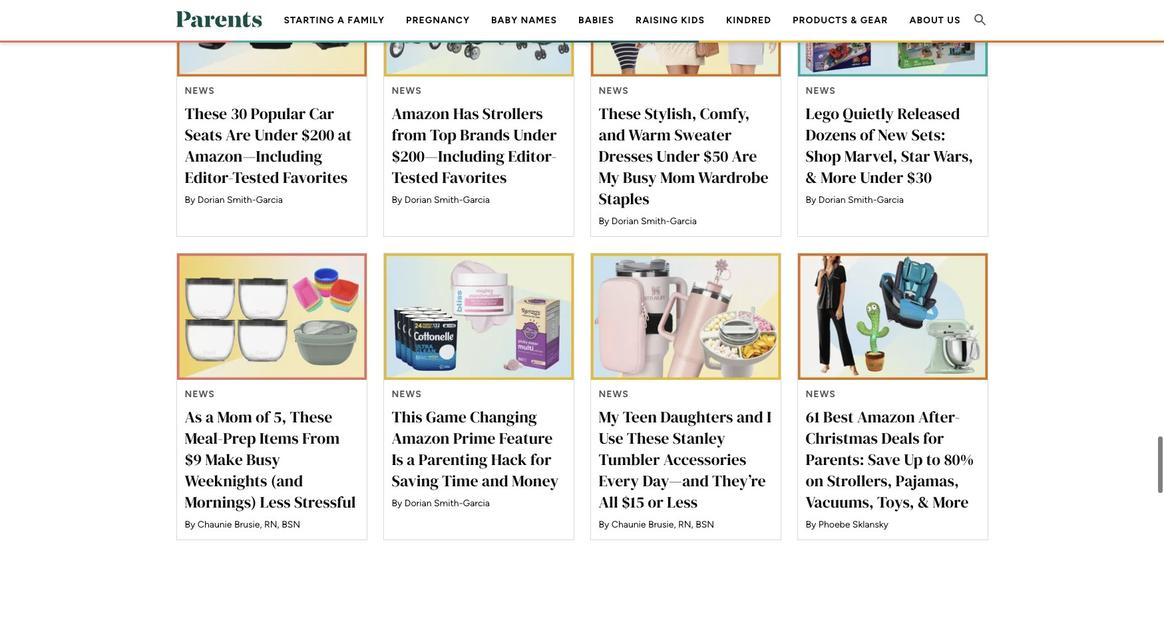 Task type: describe. For each thing, give the bounding box(es) containing it.
strollers
[[483, 102, 543, 124]]

mornings)
[[185, 491, 257, 513]]

babies
[[579, 15, 614, 26]]

warm
[[629, 124, 671, 146]]

save
[[868, 449, 901, 470]]

tested inside amazon has strollers from top brands under $200—including editor- tested favorites
[[392, 166, 439, 188]]

vacuums,
[[806, 491, 874, 513]]

& inside lego quietly released dozens of new sets: shop marvel, star wars, & more under $30
[[806, 166, 817, 188]]

kindred
[[726, 15, 772, 26]]

for inside 61 best amazon after- christmas deals for parents: save up to 80% on strollers, pajamas, vacuums, toys, & more
[[923, 427, 944, 449]]

pregnancy link
[[406, 15, 470, 26]]

more inside lego quietly released dozens of new sets: shop marvel, star wars, & more under $30
[[821, 166, 857, 188]]

these inside the these stylish, comfy, and warm sweater dresses under $50 are my busy mom wardrobe staples
[[599, 102, 641, 124]]

has
[[453, 102, 479, 124]]

stanley accessories my daughters and i love to use tout image
[[591, 254, 781, 380]]

quietly
[[843, 102, 894, 124]]

baby names link
[[491, 15, 557, 26]]

babies link
[[579, 15, 614, 26]]

under inside these 30 popular car seats are under $200 at amazon—including editor-tested favorites
[[254, 124, 298, 146]]

products & gear link
[[793, 15, 888, 26]]

top
[[430, 124, 457, 146]]

use
[[599, 427, 624, 449]]

sweater
[[675, 124, 732, 146]]

these stylish, comfy, and warm sweater dresses under $50 are my busy mom wardrobe staples
[[599, 102, 769, 210]]

amazon inside 61 best amazon after- christmas deals for parents: save up to 80% on strollers, pajamas, vacuums, toys, & more
[[857, 406, 915, 428]]

wars,
[[933, 145, 973, 167]]

money
[[512, 470, 559, 492]]

my inside the these stylish, comfy, and warm sweater dresses under $50 are my busy mom wardrobe staples
[[599, 166, 620, 188]]

after-
[[919, 406, 960, 428]]

61
[[806, 406, 820, 428]]

best
[[823, 406, 854, 428]]

this game changing amazon prime feature is a parenting hack for saving time and money link
[[383, 253, 574, 540]]

dozens
[[806, 124, 857, 146]]

lego quietly released dozens of new sets: shop marvel, star wars, & more under $30 link
[[797, 0, 988, 237]]

and for warm
[[599, 124, 625, 146]]

best amazon subscribe and save deals for parents this week image
[[384, 254, 574, 380]]

is
[[392, 449, 403, 470]]

saving
[[392, 470, 439, 492]]

starting a family link
[[284, 15, 385, 26]]

new
[[878, 124, 908, 146]]

meal-
[[185, 427, 223, 449]]

a for starting
[[338, 15, 345, 26]]

$30
[[907, 166, 932, 188]]

5,
[[273, 406, 287, 428]]

deals
[[882, 427, 920, 449]]

christmas
[[806, 427, 878, 449]]

favorites inside amazon has strollers from top brands under $200—including editor- tested favorites
[[442, 166, 507, 188]]

comfy,
[[700, 102, 750, 124]]

search image
[[972, 12, 988, 28]]

amazon has strollers from top brands under $200—including editor- tested favorites
[[392, 102, 557, 188]]

as a mom of 5, these meal-prep items from $9 make busy weeknights (and mornings) less stressful link
[[176, 253, 367, 540]]

80%
[[944, 449, 974, 470]]

names
[[521, 15, 557, 26]]

and inside this game changing amazon prime feature is a parenting hack for saving time and money
[[482, 470, 509, 492]]

favorites inside these 30 popular car seats are under $200 at amazon—including editor-tested favorites
[[283, 166, 348, 188]]

these inside these 30 popular car seats are under $200 at amazon—including editor-tested favorites
[[185, 102, 227, 124]]

raising kids
[[636, 15, 705, 26]]

they're
[[712, 470, 766, 492]]

my teen daughters and i use these stanley tumbler accessories every day—and they're all $15 or less link
[[590, 253, 781, 540]]

post-xmas sales at amazon image
[[798, 254, 988, 380]]

all
[[599, 491, 618, 513]]

amazon has strollers from top brands under $200—including editor- tested favorites link
[[383, 0, 574, 237]]

and for i
[[737, 406, 763, 428]]

products
[[793, 15, 848, 26]]

these brand-new 2024 lego sets are all $30 or less image
[[798, 0, 988, 77]]

tested inside these 30 popular car seats are under $200 at amazon—including editor-tested favorites
[[232, 166, 279, 188]]

lego quietly released dozens of new sets: shop marvel, star wars, & more under $30
[[806, 102, 973, 188]]

family
[[348, 15, 385, 26]]

visit parents' homepage image
[[176, 11, 262, 27]]

amazon—including
[[185, 145, 322, 167]]

parenting
[[419, 449, 488, 470]]

toys,
[[877, 491, 915, 513]]

or
[[648, 491, 664, 513]]

lego
[[806, 102, 840, 124]]

raising kids link
[[636, 15, 705, 26]]

my inside my teen daughters and i use these stanley tumbler accessories every day—and they're all $15 or less
[[599, 406, 620, 428]]

pajamas,
[[896, 470, 959, 492]]

header navigation
[[273, 0, 972, 83]]

amazon car seat deals under $200 tout image
[[177, 0, 366, 77]]

from
[[302, 427, 340, 449]]

dresses
[[599, 145, 653, 167]]

gear
[[861, 15, 888, 26]]

(and
[[271, 470, 303, 492]]

us
[[947, 15, 961, 26]]

make
[[205, 449, 243, 470]]

day—and
[[643, 470, 709, 492]]

from
[[392, 124, 427, 146]]

marvel,
[[845, 145, 898, 167]]

one-and-done sweater dresses under $50 tout image
[[591, 0, 781, 77]]

baby
[[491, 15, 518, 26]]

this
[[392, 406, 422, 428]]

on
[[806, 470, 824, 492]]

i
[[767, 406, 772, 428]]



Task type: locate. For each thing, give the bounding box(es) containing it.
& inside header navigation
[[851, 15, 858, 26]]

1 horizontal spatial more
[[933, 491, 969, 513]]

less right or
[[667, 491, 698, 513]]

61 best amazon after- christmas deals for parents: save up to 80% on strollers, pajamas, vacuums, toys, & more
[[806, 406, 974, 513]]

editor- inside these 30 popular car seats are under $200 at amazon—including editor-tested favorites
[[185, 166, 232, 188]]

0 horizontal spatial less
[[260, 491, 291, 513]]

1 horizontal spatial tested
[[392, 166, 439, 188]]

1 horizontal spatial favorites
[[442, 166, 507, 188]]

1 less from the left
[[260, 491, 291, 513]]

favorites
[[283, 166, 348, 188], [442, 166, 507, 188]]

for inside this game changing amazon prime feature is a parenting hack for saving time and money
[[530, 449, 552, 470]]

busy inside the these stylish, comfy, and warm sweater dresses under $50 are my busy mom wardrobe staples
[[623, 166, 657, 188]]

amazon up saving
[[392, 427, 450, 449]]

under inside lego quietly released dozens of new sets: shop marvel, star wars, & more under $30
[[860, 166, 904, 188]]

these stylish, comfy, and warm sweater dresses under $50 are my busy mom wardrobe staples link
[[590, 0, 781, 237]]

editor-
[[508, 145, 557, 167], [185, 166, 232, 188]]

and inside my teen daughters and i use these stanley tumbler accessories every day—and they're all $15 or less
[[737, 406, 763, 428]]

for right up
[[923, 427, 944, 449]]

these left 30
[[185, 102, 227, 124]]

0 vertical spatial of
[[860, 124, 874, 146]]

my
[[599, 166, 620, 188], [599, 406, 620, 428]]

1 vertical spatial my
[[599, 406, 620, 428]]

of inside lego quietly released dozens of new sets: shop marvel, star wars, & more under $30
[[860, 124, 874, 146]]

under left $50
[[657, 145, 700, 167]]

and left "warm" at the top
[[599, 124, 625, 146]]

game
[[426, 406, 467, 428]]

under left $30
[[860, 166, 904, 188]]

2 vertical spatial a
[[407, 449, 415, 470]]

mom left $50
[[660, 166, 695, 188]]

mom right as
[[217, 406, 252, 428]]

& down 'dozens'
[[806, 166, 817, 188]]

a inside this game changing amazon prime feature is a parenting hack for saving time and money
[[407, 449, 415, 470]]

editor- inside amazon has strollers from top brands under $200—including editor- tested favorites
[[508, 145, 557, 167]]

teen
[[623, 406, 657, 428]]

2 vertical spatial &
[[918, 491, 930, 513]]

time
[[442, 470, 478, 492]]

2 favorites from the left
[[442, 166, 507, 188]]

a inside navigation
[[338, 15, 345, 26]]

$15
[[622, 491, 644, 513]]

2 tested from the left
[[392, 166, 439, 188]]

busy
[[623, 166, 657, 188], [246, 449, 280, 470]]

amazon
[[392, 102, 450, 124], [857, 406, 915, 428], [392, 427, 450, 449]]

mom inside as a mom of 5, these meal-prep items from $9 make busy weeknights (and mornings) less stressful
[[217, 406, 252, 428]]

2 horizontal spatial and
[[737, 406, 763, 428]]

0 vertical spatial &
[[851, 15, 858, 26]]

are inside these 30 popular car seats are under $200 at amazon—including editor-tested favorites
[[226, 124, 251, 146]]

1 favorites from the left
[[283, 166, 348, 188]]

more down '80%'
[[933, 491, 969, 513]]

1 horizontal spatial &
[[851, 15, 858, 26]]

mom inside the these stylish, comfy, and warm sweater dresses under $50 are my busy mom wardrobe staples
[[660, 166, 695, 188]]

baby names
[[491, 15, 557, 26]]

1 my from the top
[[599, 166, 620, 188]]

$50
[[703, 145, 728, 167]]

1 horizontal spatial mom
[[660, 166, 695, 188]]

and left i
[[737, 406, 763, 428]]

of
[[860, 124, 874, 146], [256, 406, 270, 428]]

more down 'dozens'
[[821, 166, 857, 188]]

0 horizontal spatial tested
[[232, 166, 279, 188]]

1 horizontal spatial of
[[860, 124, 874, 146]]

1 vertical spatial &
[[806, 166, 817, 188]]

amazon inside this game changing amazon prime feature is a parenting hack for saving time and money
[[392, 427, 450, 449]]

1 horizontal spatial editor-
[[508, 145, 557, 167]]

editor- down strollers
[[508, 145, 557, 167]]

under left $200
[[254, 124, 298, 146]]

2 horizontal spatial &
[[918, 491, 930, 513]]

2 less from the left
[[667, 491, 698, 513]]

& left gear at right top
[[851, 15, 858, 26]]

0 horizontal spatial a
[[206, 406, 214, 428]]

of left new on the top
[[860, 124, 874, 146]]

shop
[[806, 145, 841, 167]]

0 vertical spatial a
[[338, 15, 345, 26]]

these up dresses
[[599, 102, 641, 124]]

tested down from
[[392, 166, 439, 188]]

stylish,
[[645, 102, 697, 124]]

up
[[904, 449, 923, 470]]

a right is
[[407, 449, 415, 470]]

and inside the these stylish, comfy, and warm sweater dresses under $50 are my busy mom wardrobe staples
[[599, 124, 625, 146]]

my teen daughters and i use these stanley tumbler accessories every day—and they're all $15 or less
[[599, 406, 772, 513]]

1 vertical spatial and
[[737, 406, 763, 428]]

strollers,
[[827, 470, 892, 492]]

61 best amazon after- christmas deals for parents: save up to 80% on strollers, pajamas, vacuums, toys, & more link
[[797, 253, 988, 540]]

1 horizontal spatial are
[[732, 145, 757, 167]]

1 horizontal spatial less
[[667, 491, 698, 513]]

as
[[185, 406, 202, 428]]

these right 5,
[[290, 406, 332, 428]]

are inside the these stylish, comfy, and warm sweater dresses under $50 are my busy mom wardrobe staples
[[732, 145, 757, 167]]

kindred link
[[726, 15, 772, 26]]

0 horizontal spatial editor-
[[185, 166, 232, 188]]

1 vertical spatial busy
[[246, 449, 280, 470]]

favorites down $200
[[283, 166, 348, 188]]

1 horizontal spatial for
[[923, 427, 944, 449]]

$200—including
[[392, 145, 505, 167]]

a for as
[[206, 406, 214, 428]]

these 30 popular car seats are under $200 at amazon—including editor-tested favorites
[[185, 102, 352, 188]]

amazon inside amazon has strollers from top brands under $200—including editor- tested favorites
[[392, 102, 450, 124]]

about us
[[910, 15, 961, 26]]

1 vertical spatial a
[[206, 406, 214, 428]]

this game changing amazon prime feature is a parenting hack for saving time and money
[[392, 406, 559, 492]]

under inside amazon has strollers from top brands under $200—including editor- tested favorites
[[513, 124, 557, 146]]

about us link
[[910, 15, 961, 26]]

& right toys,
[[918, 491, 930, 513]]

raising
[[636, 15, 678, 26]]

0 horizontal spatial favorites
[[283, 166, 348, 188]]

for right hack
[[530, 449, 552, 470]]

staples
[[599, 188, 650, 210]]

editor- down seats on the top left of page
[[185, 166, 232, 188]]

a inside as a mom of 5, these meal-prep items from $9 make busy weeknights (and mornings) less stressful
[[206, 406, 214, 428]]

of left 5,
[[256, 406, 270, 428]]

for
[[923, 427, 944, 449], [530, 449, 552, 470]]

0 vertical spatial and
[[599, 124, 625, 146]]

parents:
[[806, 449, 865, 470]]

every
[[599, 470, 639, 492]]

less left 'stressful'
[[260, 491, 291, 513]]

1 horizontal spatial and
[[599, 124, 625, 146]]

under inside the these stylish, comfy, and warm sweater dresses under $50 are my busy mom wardrobe staples
[[657, 145, 700, 167]]

released
[[898, 102, 960, 124]]

and right time
[[482, 470, 509, 492]]

brands
[[460, 124, 510, 146]]

0 horizontal spatial of
[[256, 406, 270, 428]]

accessories
[[664, 449, 747, 470]]

less
[[260, 491, 291, 513], [667, 491, 698, 513]]

1 horizontal spatial busy
[[623, 166, 657, 188]]

busy inside as a mom of 5, these meal-prep items from $9 make busy weeknights (and mornings) less stressful
[[246, 449, 280, 470]]

car
[[309, 102, 334, 124]]

prime
[[453, 427, 496, 449]]

these inside as a mom of 5, these meal-prep items from $9 make busy weeknights (and mornings) less stressful
[[290, 406, 332, 428]]

1 tested from the left
[[232, 166, 279, 188]]

amazon up save
[[857, 406, 915, 428]]

2 vertical spatial and
[[482, 470, 509, 492]]

0 horizontal spatial for
[[530, 449, 552, 470]]

more
[[821, 166, 857, 188], [933, 491, 969, 513]]

less for mornings)
[[260, 491, 291, 513]]

to
[[926, 449, 941, 470]]

tested
[[232, 166, 279, 188], [392, 166, 439, 188]]

1 vertical spatial mom
[[217, 406, 252, 428]]

2 my from the top
[[599, 406, 620, 428]]

tested down 30
[[232, 166, 279, 188]]

of inside as a mom of 5, these meal-prep items from $9 make busy weeknights (and mornings) less stressful
[[256, 406, 270, 428]]

0 horizontal spatial busy
[[246, 449, 280, 470]]

tumbler
[[599, 449, 660, 470]]

more inside 61 best amazon after- christmas deals for parents: save up to 80% on strollers, pajamas, vacuums, toys, & more
[[933, 491, 969, 513]]

2 horizontal spatial a
[[407, 449, 415, 470]]

stanley
[[673, 427, 725, 449]]

0 vertical spatial busy
[[623, 166, 657, 188]]

0 horizontal spatial &
[[806, 166, 817, 188]]

are right seats on the top left of page
[[226, 124, 251, 146]]

products & gear
[[793, 15, 888, 26]]

as a mom of 5, these meal-prep items from $9 make busy weeknights (and mornings) less stressful
[[185, 406, 356, 513]]

under right brands
[[513, 124, 557, 146]]

0 horizontal spatial more
[[821, 166, 857, 188]]

these inside my teen daughters and i use these stanley tumbler accessories every day—and they're all $15 or less
[[627, 427, 669, 449]]

meal prep must-haves for kids to start the new year off right tout image
[[177, 254, 366, 380]]

busy down "warm" at the top
[[623, 166, 657, 188]]

favorites down brands
[[442, 166, 507, 188]]

30
[[231, 102, 247, 124]]

about
[[910, 15, 944, 26]]

0 vertical spatial mom
[[660, 166, 695, 188]]

hack
[[491, 449, 527, 470]]

sets:
[[912, 124, 946, 146]]

a left family
[[338, 15, 345, 26]]

daughters
[[661, 406, 733, 428]]

0 horizontal spatial are
[[226, 124, 251, 146]]

are right $50
[[732, 145, 757, 167]]

0 horizontal spatial and
[[482, 470, 509, 492]]

0 horizontal spatial mom
[[217, 406, 252, 428]]

0 vertical spatial my
[[599, 166, 620, 188]]

& inside 61 best amazon after- christmas deals for parents: save up to 80% on strollers, pajamas, vacuums, toys, & more
[[918, 491, 930, 513]]

amazon left has on the left of page
[[392, 102, 450, 124]]

1 vertical spatial of
[[256, 406, 270, 428]]

kids
[[681, 15, 705, 26]]

starting a family
[[284, 15, 385, 26]]

stressful
[[294, 491, 356, 513]]

under
[[254, 124, 298, 146], [513, 124, 557, 146], [657, 145, 700, 167], [860, 166, 904, 188]]

prep
[[223, 427, 256, 449]]

less inside my teen daughters and i use these stanley tumbler accessories every day—and they're all $15 or less
[[667, 491, 698, 513]]

busy right make
[[246, 449, 280, 470]]

star
[[901, 145, 930, 167]]

$200
[[301, 124, 334, 146]]

1 horizontal spatial a
[[338, 15, 345, 26]]

amazon stroller deals under $200 tout image
[[384, 0, 574, 77]]

less for or
[[667, 491, 698, 513]]

0 vertical spatial more
[[821, 166, 857, 188]]

pregnancy
[[406, 15, 470, 26]]

1 vertical spatial more
[[933, 491, 969, 513]]

and
[[599, 124, 625, 146], [737, 406, 763, 428], [482, 470, 509, 492]]

a right as
[[206, 406, 214, 428]]

less inside as a mom of 5, these meal-prep items from $9 make busy weeknights (and mornings) less stressful
[[260, 491, 291, 513]]

these right use
[[627, 427, 669, 449]]

changing
[[470, 406, 537, 428]]



Task type: vqa. For each thing, say whether or not it's contained in the screenshot.
topmost Than
no



